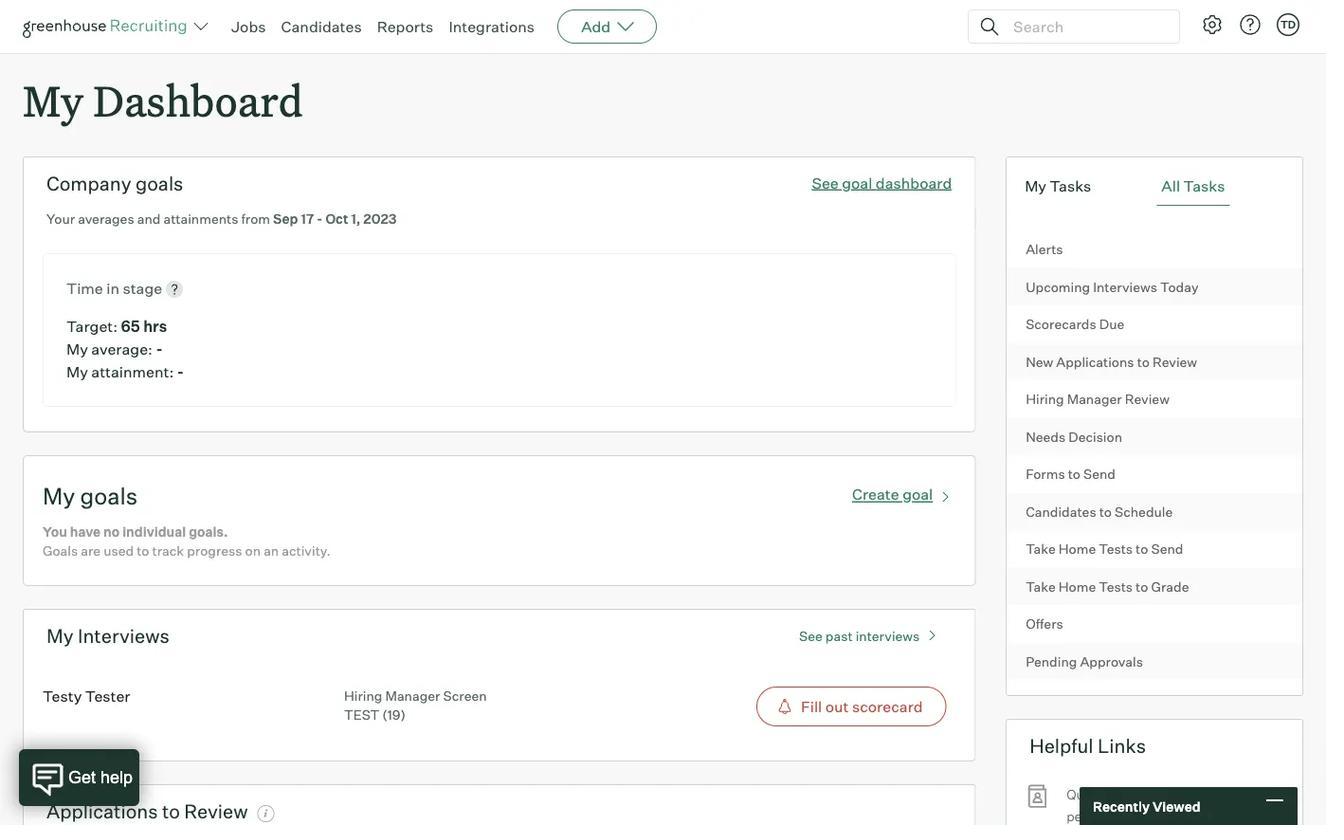 Task type: vqa. For each thing, say whether or not it's contained in the screenshot.
bottommost Schedule Interview
no



Task type: locate. For each thing, give the bounding box(es) containing it.
send up the candidates to schedule
[[1084, 466, 1116, 482]]

0 vertical spatial see
[[812, 173, 839, 192]]

take home tests to send link
[[1007, 530, 1303, 568]]

to inside forms to send link
[[1068, 466, 1081, 482]]

0 horizontal spatial tasks
[[1050, 177, 1092, 196]]

0 vertical spatial goals
[[136, 172, 183, 196]]

0 vertical spatial interviews
[[1094, 279, 1158, 295]]

progress
[[187, 543, 242, 559]]

oct
[[326, 211, 348, 227]]

2 vertical spatial review
[[184, 800, 248, 823]]

applications
[[1057, 353, 1135, 370], [46, 800, 158, 823]]

hiring inside hiring manager screen test (19)
[[344, 688, 383, 704]]

stage
[[123, 279, 162, 298]]

goals up no at the left bottom of the page
[[80, 482, 138, 510]]

1 horizontal spatial candidates
[[1026, 503, 1097, 520]]

0 vertical spatial goal
[[842, 173, 873, 192]]

tests for send
[[1099, 541, 1133, 557]]

0 vertical spatial home
[[1059, 541, 1096, 557]]

interviews up due
[[1094, 279, 1158, 295]]

approvals
[[1080, 653, 1144, 670]]

dashboard
[[93, 72, 303, 128]]

send
[[1084, 466, 1116, 482], [1152, 541, 1184, 557]]

- down hrs
[[156, 340, 163, 359]]

hiring for hiring manager review
[[1026, 391, 1065, 407]]

0 vertical spatial take
[[1026, 541, 1056, 557]]

manager for screen
[[385, 688, 440, 704]]

0 horizontal spatial hiring
[[344, 688, 383, 704]]

home down the candidates to schedule
[[1059, 541, 1096, 557]]

- right 17
[[317, 211, 323, 227]]

1 vertical spatial home
[[1059, 578, 1096, 595]]

all tasks
[[1162, 177, 1226, 196]]

jobs
[[231, 17, 266, 36]]

candidates down forms to send
[[1026, 503, 1097, 520]]

averages
[[78, 211, 134, 227]]

links
[[1098, 734, 1146, 758]]

2 take from the top
[[1026, 578, 1056, 595]]

to inside candidates to schedule link
[[1100, 503, 1112, 520]]

0 horizontal spatial interviews
[[78, 624, 170, 648]]

tests down 'take home tests to send'
[[1099, 578, 1133, 595]]

0 vertical spatial manager
[[1067, 391, 1123, 407]]

home down 'take home tests to send'
[[1059, 578, 1096, 595]]

review
[[1153, 353, 1198, 370], [1125, 391, 1170, 407], [184, 800, 248, 823]]

and
[[137, 211, 161, 227]]

1 take from the top
[[1026, 541, 1056, 557]]

take home tests to grade link
[[1007, 568, 1303, 605]]

1 vertical spatial goals
[[80, 482, 138, 510]]

1 horizontal spatial applications
[[1057, 353, 1135, 370]]

1 home from the top
[[1059, 541, 1096, 557]]

new applications to review link
[[1007, 343, 1303, 380]]

goal right create
[[903, 485, 933, 504]]

questions
[[1067, 786, 1128, 803]]

attainment:
[[91, 362, 174, 381]]

see
[[812, 173, 839, 192], [799, 627, 823, 644]]

0 horizontal spatial applications
[[46, 800, 158, 823]]

manager for review
[[1067, 391, 1123, 407]]

about
[[1131, 786, 1167, 803]]

take
[[1026, 541, 1056, 557], [1026, 578, 1056, 595]]

target:
[[66, 317, 118, 336]]

interviews up the tester
[[78, 624, 170, 648]]

candidates to schedule link
[[1007, 493, 1303, 530]]

2 home from the top
[[1059, 578, 1096, 595]]

to inside take home tests to grade link
[[1136, 578, 1149, 595]]

my tasks button
[[1020, 167, 1097, 206]]

scorecard
[[852, 697, 923, 716]]

my inside button
[[1025, 177, 1047, 196]]

0 horizontal spatial goal
[[842, 173, 873, 192]]

testy tester
[[43, 686, 130, 705]]

0 horizontal spatial candidates
[[281, 17, 362, 36]]

-
[[317, 211, 323, 227], [156, 340, 163, 359], [177, 362, 184, 381]]

td button
[[1274, 9, 1304, 40]]

my goals
[[43, 482, 138, 510]]

1 vertical spatial take
[[1026, 578, 1056, 595]]

goal left dashboard
[[842, 173, 873, 192]]

send inside forms to send link
[[1084, 466, 1116, 482]]

sep
[[273, 211, 298, 227]]

home for take home tests to grade
[[1059, 578, 1096, 595]]

to inside take home tests to send link
[[1136, 541, 1149, 557]]

0 vertical spatial tests
[[1099, 541, 1133, 557]]

hiring
[[1026, 391, 1065, 407], [344, 688, 383, 704]]

1 vertical spatial applications
[[46, 800, 158, 823]]

home inside take home tests to grade link
[[1059, 578, 1096, 595]]

manager up (19)
[[385, 688, 440, 704]]

my tasks
[[1025, 177, 1092, 196]]

manager inside hiring manager screen test (19)
[[385, 688, 440, 704]]

my for interviews
[[46, 624, 74, 648]]

see past interviews link
[[790, 619, 952, 644]]

to
[[1138, 353, 1150, 370], [1068, 466, 1081, 482], [1100, 503, 1112, 520], [1136, 541, 1149, 557], [137, 543, 149, 559], [1136, 578, 1149, 595], [162, 800, 180, 823]]

hiring up the test
[[344, 688, 383, 704]]

tasks
[[1050, 177, 1092, 196], [1184, 177, 1226, 196]]

1 horizontal spatial hiring
[[1026, 391, 1065, 407]]

track
[[152, 543, 184, 559]]

hiring manager review link
[[1007, 380, 1303, 418]]

see goal dashboard link
[[812, 173, 952, 192]]

screen
[[443, 688, 487, 704]]

viewed
[[1153, 798, 1201, 814]]

1 vertical spatial see
[[799, 627, 823, 644]]

jobs
[[1170, 786, 1195, 803]]

1 tests from the top
[[1099, 541, 1133, 557]]

to inside you have no individual goals. goals are used to track progress on an activity.
[[137, 543, 149, 559]]

0 vertical spatial hiring
[[1026, 391, 1065, 407]]

0 horizontal spatial send
[[1084, 466, 1116, 482]]

0 vertical spatial send
[[1084, 466, 1116, 482]]

tasks right the all on the right
[[1184, 177, 1226, 196]]

see left past
[[799, 627, 823, 644]]

goals up and
[[136, 172, 183, 196]]

forms to send
[[1026, 466, 1116, 482]]

send up the grade
[[1152, 541, 1184, 557]]

my for goals
[[43, 482, 75, 510]]

1 horizontal spatial send
[[1152, 541, 1184, 557]]

1 vertical spatial review
[[1125, 391, 1170, 407]]

Search text field
[[1009, 13, 1163, 40]]

time
[[66, 279, 103, 298]]

attainments
[[163, 211, 238, 227]]

fill out scorecard
[[801, 697, 923, 716]]

your averages and attainments from sep 17 - oct 1, 2023
[[46, 211, 397, 227]]

my
[[23, 72, 83, 128], [1025, 177, 1047, 196], [66, 340, 88, 359], [66, 362, 88, 381], [43, 482, 75, 510], [46, 624, 74, 648]]

tab list
[[1020, 167, 1290, 206]]

interviews for my
[[78, 624, 170, 648]]

my for dashboard
[[23, 72, 83, 128]]

upcoming
[[1026, 279, 1091, 295]]

from
[[241, 211, 270, 227]]

in
[[106, 279, 119, 298]]

goal for company goals
[[842, 173, 873, 192]]

tasks inside my tasks button
[[1050, 177, 1092, 196]]

my dashboard
[[23, 72, 303, 128]]

have
[[70, 524, 101, 540]]

tasks inside all tasks button
[[1184, 177, 1226, 196]]

no
[[103, 524, 120, 540]]

create goal link
[[852, 481, 956, 504]]

1 vertical spatial goal
[[903, 485, 933, 504]]

manager up decision
[[1067, 391, 1123, 407]]

review for applications to review
[[184, 800, 248, 823]]

hiring up needs
[[1026, 391, 1065, 407]]

1 horizontal spatial interviews
[[1094, 279, 1158, 295]]

goal for my goals
[[903, 485, 933, 504]]

1 horizontal spatial tasks
[[1184, 177, 1226, 196]]

1 horizontal spatial manager
[[1067, 391, 1123, 407]]

candidates right jobs on the left top of the page
[[281, 17, 362, 36]]

td button
[[1277, 13, 1300, 36]]

1 horizontal spatial -
[[177, 362, 184, 381]]

add
[[581, 17, 611, 36]]

1 tasks from the left
[[1050, 177, 1092, 196]]

2 horizontal spatial -
[[317, 211, 323, 227]]

take for take home tests to grade
[[1026, 578, 1056, 595]]

see left dashboard
[[812, 173, 839, 192]]

hiring for hiring manager screen test (19)
[[344, 688, 383, 704]]

reports link
[[377, 17, 434, 36]]

interviews
[[856, 627, 920, 644]]

1 vertical spatial send
[[1152, 541, 1184, 557]]

1 vertical spatial tests
[[1099, 578, 1133, 595]]

your
[[46, 211, 75, 227]]

- right attainment:
[[177, 362, 184, 381]]

0 horizontal spatial manager
[[385, 688, 440, 704]]

test
[[344, 707, 380, 723]]

out
[[826, 697, 849, 716]]

0 horizontal spatial -
[[156, 340, 163, 359]]

0 vertical spatial candidates
[[281, 17, 362, 36]]

tests up take home tests to grade
[[1099, 541, 1133, 557]]

2 tests from the top
[[1099, 578, 1133, 595]]

tasks up alerts on the right top of the page
[[1050, 177, 1092, 196]]

goals for company goals
[[136, 172, 183, 196]]

0 vertical spatial -
[[317, 211, 323, 227]]

home inside take home tests to send link
[[1059, 541, 1096, 557]]

take up offers
[[1026, 578, 1056, 595]]

1 vertical spatial interviews
[[78, 624, 170, 648]]

needs decision link
[[1007, 418, 1303, 455]]

1 vertical spatial manager
[[385, 688, 440, 704]]

2 tasks from the left
[[1184, 177, 1226, 196]]

tasks for my tasks
[[1050, 177, 1092, 196]]

1 vertical spatial candidates
[[1026, 503, 1097, 520]]

1 vertical spatial -
[[156, 340, 163, 359]]

fill out scorecard link
[[646, 687, 947, 727]]

scorecards due link
[[1007, 306, 1303, 343]]

forms
[[1026, 466, 1066, 482]]

to inside new applications to review link
[[1138, 353, 1150, 370]]

1 vertical spatial hiring
[[344, 688, 383, 704]]

1 horizontal spatial goal
[[903, 485, 933, 504]]

hiring manager review
[[1026, 391, 1170, 407]]

an
[[264, 543, 279, 559]]

take down the candidates to schedule
[[1026, 541, 1056, 557]]

candidates link
[[281, 17, 362, 36]]

tests for grade
[[1099, 578, 1133, 595]]



Task type: describe. For each thing, give the bounding box(es) containing it.
grade
[[1152, 578, 1190, 595]]

send inside take home tests to send link
[[1152, 541, 1184, 557]]

testy tester link
[[43, 686, 130, 705]]

create goal
[[852, 485, 933, 504]]

helpful
[[1030, 734, 1094, 758]]

0 vertical spatial review
[[1153, 353, 1198, 370]]

average:
[[91, 340, 153, 359]]

goals.
[[189, 524, 228, 540]]

take home tests to grade
[[1026, 578, 1190, 595]]

my for tasks
[[1025, 177, 1047, 196]]

hiring manager screen test (19)
[[344, 688, 487, 723]]

(19)
[[382, 707, 406, 723]]

tab list containing my tasks
[[1020, 167, 1290, 206]]

target: 65 hrs my average: - my attainment: -
[[66, 317, 184, 381]]

2023
[[364, 211, 397, 227]]

reports
[[377, 17, 434, 36]]

create
[[852, 485, 900, 504]]

decision
[[1069, 428, 1123, 445]]

recently
[[1093, 798, 1150, 814]]

upcoming interviews today
[[1026, 279, 1199, 295]]

65
[[121, 317, 140, 336]]

integrations link
[[449, 17, 535, 36]]

used
[[104, 543, 134, 559]]

dashboard
[[876, 173, 952, 192]]

candidates for candidates to schedule
[[1026, 503, 1097, 520]]

fill
[[801, 697, 822, 716]]

past
[[826, 627, 853, 644]]

scorecards
[[1026, 316, 1097, 333]]

goals for my goals
[[80, 482, 138, 510]]

configure image
[[1201, 13, 1224, 36]]

all
[[1162, 177, 1181, 196]]

pending approvals
[[1026, 653, 1144, 670]]

you
[[43, 524, 67, 540]]

greenhouse recruiting image
[[23, 15, 193, 38]]

take home tests to send
[[1026, 541, 1184, 557]]

candidates to schedule
[[1026, 503, 1173, 520]]

you have no individual goals. goals are used to track progress on an activity.
[[43, 524, 331, 559]]

recently viewed
[[1093, 798, 1201, 814]]

add button
[[558, 9, 657, 44]]

due
[[1100, 316, 1125, 333]]

offers
[[1026, 616, 1064, 632]]

pending approvals link
[[1007, 643, 1303, 680]]

testy
[[43, 686, 82, 705]]

my interviews
[[46, 624, 170, 648]]

offers link
[[1007, 605, 1303, 643]]

tester
[[85, 686, 130, 705]]

permissions?
[[1067, 808, 1148, 824]]

hrs
[[143, 317, 167, 336]]

candidates for candidates
[[281, 17, 362, 36]]

needs
[[1026, 428, 1066, 445]]

review for hiring manager review
[[1125, 391, 1170, 407]]

are
[[81, 543, 101, 559]]

on
[[245, 543, 261, 559]]

see past interviews
[[799, 627, 920, 644]]

tasks for all tasks
[[1184, 177, 1226, 196]]

or
[[1198, 786, 1211, 803]]

see for company goals
[[812, 173, 839, 192]]

needs decision
[[1026, 428, 1123, 445]]

goals
[[43, 543, 78, 559]]

alerts link
[[1007, 231, 1303, 268]]

company goals
[[46, 172, 183, 196]]

upcoming interviews today link
[[1007, 268, 1303, 306]]

see goal dashboard
[[812, 173, 952, 192]]

today
[[1161, 279, 1199, 295]]

individual
[[122, 524, 186, 540]]

take for take home tests to send
[[1026, 541, 1056, 557]]

integrations
[[449, 17, 535, 36]]

see for my interviews
[[799, 627, 823, 644]]

scorecards due
[[1026, 316, 1125, 333]]

home for take home tests to send
[[1059, 541, 1096, 557]]

alerts
[[1026, 241, 1064, 258]]

company
[[46, 172, 131, 196]]

questions about jobs or permissions?
[[1067, 786, 1211, 824]]

new applications to review
[[1026, 353, 1198, 370]]

td
[[1281, 18, 1296, 31]]

2 vertical spatial -
[[177, 362, 184, 381]]

17
[[301, 211, 314, 227]]

interviews for upcoming
[[1094, 279, 1158, 295]]

applications to review
[[46, 800, 248, 823]]

time in
[[66, 279, 123, 298]]

1,
[[351, 211, 361, 227]]

activity.
[[282, 543, 331, 559]]

jobs link
[[231, 17, 266, 36]]

0 vertical spatial applications
[[1057, 353, 1135, 370]]



